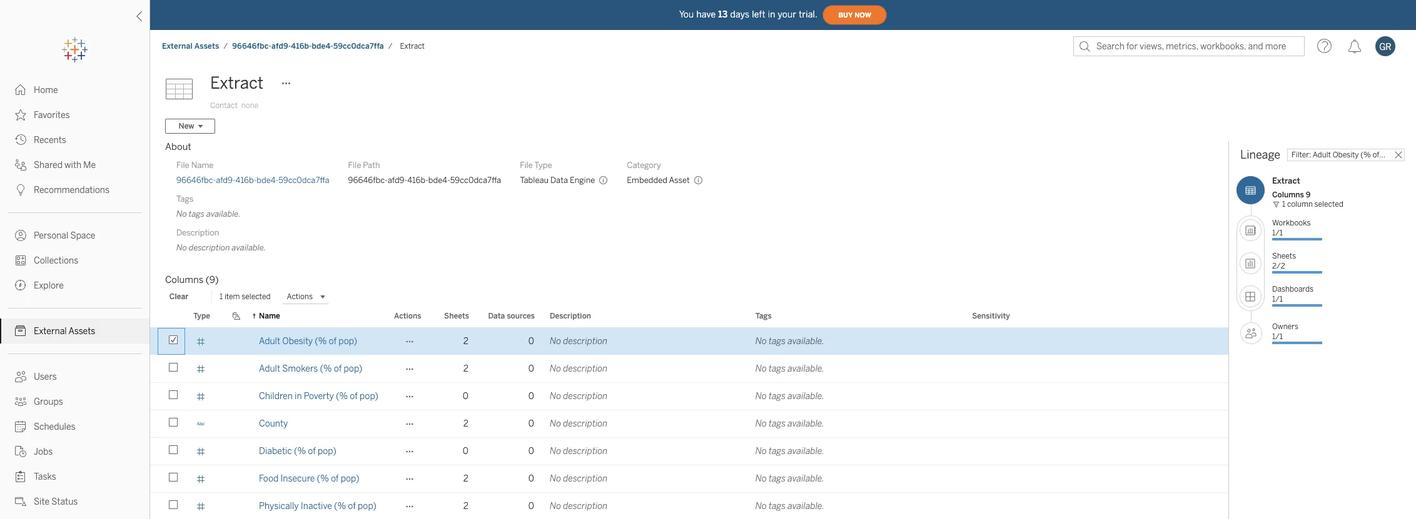 Task type: describe. For each thing, give the bounding box(es) containing it.
1 vertical spatial name
[[259, 312, 280, 321]]

description for county
[[563, 419, 608, 430]]

category
[[627, 161, 661, 170]]

row containing food insecure (% of pop)
[[150, 466, 1229, 494]]

available. for insecure
[[788, 474, 825, 485]]

users
[[34, 372, 57, 383]]

owners 1/1
[[1273, 323, 1299, 341]]

no description for adult obesity (% of pop)
[[550, 337, 608, 347]]

main navigation. press the up and down arrow keys to access links. element
[[0, 78, 150, 520]]

no inside tags no tags available.
[[176, 210, 187, 219]]

bde4- for file path 96646fbc-afd9-416b-bde4-59cc0dca7ffa
[[428, 176, 450, 185]]

external assets / 96646fbc-afd9-416b-bde4-59cc0dca7ffa /
[[162, 42, 393, 51]]

2/2
[[1273, 262, 1285, 271]]

users link
[[0, 365, 150, 390]]

no tags available. for county
[[756, 419, 825, 430]]

lineage
[[1241, 148, 1281, 162]]

jobs link
[[0, 440, 150, 465]]

clear
[[169, 293, 188, 302]]

adult obesity (% of pop) link
[[259, 328, 357, 355]]

food
[[259, 474, 279, 485]]

navigation panel element
[[0, 38, 150, 520]]

sources
[[507, 312, 535, 321]]

physically inactive (% of pop) link
[[259, 494, 377, 520]]

description for description no description available.
[[176, 228, 219, 238]]

1 vertical spatial 96646fbc-afd9-416b-bde4-59cc0dca7ffa link
[[176, 175, 329, 186]]

collections
[[34, 256, 78, 267]]

dashboards image
[[1240, 286, 1262, 308]]

real image
[[196, 475, 205, 484]]

space
[[70, 231, 95, 241]]

row containing children in poverty (% of pop)
[[150, 384, 1229, 411]]

data sources
[[488, 312, 535, 321]]

home
[[34, 85, 58, 96]]

0 vertical spatial adult
[[1313, 151, 1331, 160]]

0 vertical spatial obesity
[[1333, 151, 1359, 160]]

available. inside tags no tags available.
[[206, 210, 241, 219]]

this file type can contain multiple tables. image
[[599, 176, 608, 185]]

available. for smokers
[[788, 364, 825, 375]]

96646fbc- for file path
[[348, 176, 388, 185]]

description for food insecure (% of pop)
[[563, 474, 608, 485]]

row containing diabetic (% of pop)
[[150, 439, 1229, 466]]

owners
[[1273, 323, 1299, 332]]

1/1 for dashboards 1/1
[[1273, 295, 1283, 304]]

1 for 1 item selected
[[220, 293, 223, 302]]

no tags available. for adult smokers (% of pop)
[[756, 364, 825, 375]]

buy now
[[838, 11, 872, 19]]

engine
[[570, 176, 595, 185]]

adult smokers (% of pop) link
[[259, 356, 362, 383]]

tableau
[[520, 176, 549, 185]]

of inside physically inactive (% of pop) link
[[348, 502, 356, 512]]

13
[[718, 9, 728, 20]]

personal space link
[[0, 223, 150, 248]]

columns 9
[[1273, 191, 1311, 199]]

description for adult smokers (% of pop)
[[563, 364, 608, 375]]

columns (9)
[[165, 275, 219, 286]]

no tags available. for food insecure (% of pop)
[[756, 474, 825, 485]]

9
[[1306, 191, 1311, 199]]

2 for food insecure (% of pop)
[[463, 474, 469, 485]]

you have 13 days left in your trial.
[[679, 9, 818, 20]]

collections link
[[0, 248, 150, 273]]

afd9- for file path 96646fbc-afd9-416b-bde4-59cc0dca7ffa
[[388, 176, 407, 185]]

row containing physically inactive (% of pop)
[[150, 494, 1229, 520]]

shared
[[34, 160, 63, 171]]

filter:
[[1292, 151, 1312, 160]]

1 horizontal spatial extract
[[400, 42, 425, 51]]

schedules link
[[0, 415, 150, 440]]

of inside "diabetic (% of pop)" link
[[308, 447, 316, 457]]

food insecure (% of pop) link
[[259, 466, 359, 493]]

0 for children in poverty (% of pop)
[[529, 392, 534, 402]]

buy
[[838, 11, 853, 19]]

recents
[[34, 135, 66, 146]]

by text only_f5he34f image for explore
[[15, 280, 26, 292]]

1 / from the left
[[224, 42, 228, 51]]

diabetic
[[259, 447, 292, 457]]

sensitivity
[[972, 312, 1010, 321]]

416b- for file name 96646fbc-afd9-416b-bde4-59cc0dca7ffa
[[236, 176, 257, 185]]

tags for tags
[[756, 312, 772, 321]]

row group containing adult obesity (% of pop)
[[150, 328, 1229, 520]]

no description for diabetic (% of pop)
[[550, 447, 608, 457]]

0 vertical spatial 96646fbc-afd9-416b-bde4-59cc0dca7ffa link
[[232, 41, 385, 51]]

tags for inactive
[[769, 502, 786, 512]]

new
[[179, 122, 194, 131]]

no tags available. for children in poverty (% of pop)
[[756, 392, 825, 402]]

1 horizontal spatial bde4-
[[312, 42, 333, 51]]

poverty
[[304, 392, 334, 402]]

explore link
[[0, 273, 150, 298]]

adult for adult smokers (% of pop)
[[259, 364, 280, 375]]

bde4- for file name 96646fbc-afd9-416b-bde4-59cc0dca7ffa
[[257, 176, 279, 185]]

1 vertical spatial in
[[295, 392, 302, 402]]

description for physically inactive (% of pop)
[[563, 502, 608, 512]]

groups
[[34, 397, 63, 408]]

by text only_f5he34f image for groups
[[15, 397, 26, 408]]

sheets for sheets
[[444, 312, 469, 321]]

available. for (%
[[788, 447, 825, 457]]

row containing adult obesity (% of pop)
[[150, 328, 1229, 356]]

clear button
[[154, 290, 204, 305]]

real image for diabetic (% of pop)
[[196, 448, 205, 456]]

county
[[259, 419, 288, 430]]

file type
[[520, 161, 552, 170]]

96646fbc- for file name
[[176, 176, 216, 185]]

real image for physically inactive (% of pop)
[[196, 503, 205, 511]]

no description for food insecure (% of pop)
[[550, 474, 608, 485]]

personal space
[[34, 231, 95, 241]]

columns image
[[1237, 176, 1265, 205]]

contact
[[210, 101, 238, 110]]

description inside the "description no description available."
[[189, 243, 230, 253]]

2 for county
[[463, 419, 469, 430]]

file name 96646fbc-afd9-416b-bde4-59cc0dca7ffa
[[176, 161, 329, 185]]

inactive
[[301, 502, 332, 512]]

by text only_f5he34f image for recommendations
[[15, 185, 26, 196]]

you
[[679, 9, 694, 20]]

sheets for sheets 2/2
[[1273, 252, 1296, 261]]

by text only_f5he34f image for site status
[[15, 497, 26, 508]]

by text only_f5he34f image for users
[[15, 372, 26, 383]]

county link
[[259, 411, 288, 438]]

tasks
[[34, 472, 56, 483]]

tableau data engine
[[520, 176, 595, 185]]

no description for county
[[550, 419, 608, 430]]

2 for physically inactive (% of pop)
[[463, 502, 469, 512]]

tags inside tags no tags available.
[[189, 210, 205, 219]]

physically inactive (% of pop)
[[259, 502, 377, 512]]

item
[[225, 293, 240, 302]]

tags no tags available.
[[176, 195, 241, 219]]

left
[[752, 9, 766, 20]]

diabetic (% of pop) link
[[259, 439, 336, 465]]

food insecure (% of pop)
[[259, 474, 359, 485]]

insecure
[[281, 474, 315, 485]]

no description for children in poverty (% of pop)
[[550, 392, 608, 402]]

columns for columns (9)
[[165, 275, 204, 286]]

have
[[697, 9, 716, 20]]

1 horizontal spatial in
[[768, 9, 776, 20]]

description for children in poverty (% of pop)
[[563, 392, 608, 402]]

recommendations
[[34, 185, 110, 196]]

no tags available. for physically inactive (% of pop)
[[756, 502, 825, 512]]

adult smokers (% of pop)
[[259, 364, 362, 375]]

workbooks
[[1273, 219, 1311, 228]]

schedules
[[34, 422, 75, 433]]

0 horizontal spatial obesity
[[282, 337, 313, 347]]

site
[[34, 497, 49, 508]]

description no description available.
[[176, 228, 266, 253]]

by text only_f5he34f image for external assets
[[15, 326, 26, 337]]

sheets 2/2
[[1273, 252, 1296, 271]]

column
[[1287, 200, 1313, 209]]

filter: adult obesity (% of pop)
[[1292, 151, 1397, 160]]

adult for adult obesity (% of pop)
[[259, 337, 280, 347]]

file for file name
[[176, 161, 189, 170]]

assets for external assets
[[68, 327, 95, 337]]

site status link
[[0, 490, 150, 515]]

actions inside grid
[[394, 312, 421, 321]]

real image for children in poverty (% of pop)
[[196, 393, 205, 401]]

site status
[[34, 497, 78, 508]]

home link
[[0, 78, 150, 103]]

diabetic (% of pop)
[[259, 447, 336, 457]]



Task type: locate. For each thing, give the bounding box(es) containing it.
obesity
[[1333, 151, 1359, 160], [282, 337, 313, 347]]

1 vertical spatial columns
[[165, 275, 204, 286]]

by text only_f5he34f image left groups
[[15, 397, 26, 408]]

0 horizontal spatial 416b-
[[236, 176, 257, 185]]

file inside file path 96646fbc-afd9-416b-bde4-59cc0dca7ffa
[[348, 161, 361, 170]]

type inside grid
[[193, 312, 210, 321]]

2 for adult smokers (% of pop)
[[463, 364, 469, 375]]

1 horizontal spatial 59cc0dca7ffa
[[333, 42, 384, 51]]

actions button
[[282, 290, 329, 305]]

by text only_f5he34f image inside recommendations link
[[15, 185, 26, 196]]

available. inside the "description no description available."
[[232, 243, 266, 253]]

by text only_f5he34f image left recommendations
[[15, 185, 26, 196]]

5 real image from the top
[[196, 503, 205, 511]]

description for diabetic (% of pop)
[[563, 447, 608, 457]]

description for description
[[550, 312, 591, 321]]

96646fbc- inside file path 96646fbc-afd9-416b-bde4-59cc0dca7ffa
[[348, 176, 388, 185]]

1 vertical spatial data
[[488, 312, 505, 321]]

this table or file is embedded in the published asset on the server, and you can't create a new workbook from it. files embedded in workbooks aren't shared with other tableau site users. image
[[694, 176, 703, 185]]

by text only_f5he34f image left favorites
[[15, 109, 26, 121]]

about
[[165, 141, 191, 153]]

1 horizontal spatial 96646fbc-
[[232, 42, 272, 51]]

3 row from the top
[[150, 384, 1229, 411]]

4 by text only_f5he34f image from the top
[[15, 372, 26, 383]]

0 horizontal spatial bde4-
[[257, 176, 279, 185]]

assets up table 'image'
[[194, 42, 219, 51]]

2 vertical spatial adult
[[259, 364, 280, 375]]

tags for (%
[[769, 447, 786, 457]]

0 horizontal spatial type
[[193, 312, 210, 321]]

adult up the children
[[259, 364, 280, 375]]

0 horizontal spatial actions
[[287, 293, 313, 302]]

selected
[[1315, 200, 1344, 209], [242, 293, 271, 302]]

by text only_f5he34f image inside 'schedules' 'link'
[[15, 422, 26, 433]]

1 horizontal spatial 416b-
[[291, 42, 312, 51]]

0 vertical spatial columns
[[1273, 191, 1304, 199]]

1 vertical spatial type
[[193, 312, 210, 321]]

1 vertical spatial 1/1
[[1273, 295, 1283, 304]]

by text only_f5he34f image inside external assets link
[[15, 326, 26, 337]]

7 by text only_f5he34f image from the top
[[15, 397, 26, 408]]

2 vertical spatial 1/1
[[1273, 333, 1283, 341]]

external down 'explore'
[[34, 327, 67, 337]]

1 horizontal spatial external
[[162, 42, 193, 51]]

by text only_f5he34f image inside shared with me link
[[15, 160, 26, 171]]

2 no tags available. from the top
[[756, 364, 825, 375]]

sheets
[[1273, 252, 1296, 261], [444, 312, 469, 321]]

explore
[[34, 281, 64, 292]]

416b- inside file name 96646fbc-afd9-416b-bde4-59cc0dca7ffa
[[236, 176, 257, 185]]

by text only_f5he34f image for personal space
[[15, 230, 26, 241]]

file down about at the top left of page
[[176, 161, 189, 170]]

by text only_f5he34f image left recents
[[15, 135, 26, 146]]

by text only_f5he34f image inside recents link
[[15, 135, 26, 146]]

1 horizontal spatial sheets
[[1273, 252, 1296, 261]]

1 vertical spatial adult
[[259, 337, 280, 347]]

grid
[[150, 305, 1229, 520]]

1 vertical spatial description
[[550, 312, 591, 321]]

sheets image
[[1240, 253, 1262, 275]]

0 for diabetic (% of pop)
[[529, 447, 534, 457]]

Search for views, metrics, workbooks, and more text field
[[1074, 36, 1305, 56]]

afd9-
[[272, 42, 291, 51], [216, 176, 236, 185], [388, 176, 407, 185]]

/
[[224, 42, 228, 51], [388, 42, 393, 51]]

by text only_f5he34f image left site
[[15, 497, 26, 508]]

sheets inside grid
[[444, 312, 469, 321]]

0 horizontal spatial 1
[[220, 293, 223, 302]]

0 horizontal spatial assets
[[68, 327, 95, 337]]

by text only_f5he34f image inside groups link
[[15, 397, 26, 408]]

5 no description from the top
[[550, 447, 608, 457]]

1 horizontal spatial assets
[[194, 42, 219, 51]]

0 vertical spatial sheets
[[1273, 252, 1296, 261]]

row group
[[150, 328, 1229, 520]]

1 vertical spatial extract
[[210, 73, 264, 93]]

columns up column
[[1273, 191, 1304, 199]]

description inside the "description no description available."
[[176, 228, 219, 238]]

type
[[535, 161, 552, 170], [193, 312, 210, 321]]

2 horizontal spatial extract
[[1273, 176, 1301, 186]]

2 file from the left
[[348, 161, 361, 170]]

0 horizontal spatial selected
[[242, 293, 271, 302]]

columns for columns 9
[[1273, 191, 1304, 199]]

by text only_f5he34f image for schedules
[[15, 422, 26, 433]]

0 vertical spatial 1/1
[[1273, 229, 1283, 237]]

10 by text only_f5he34f image from the top
[[15, 497, 26, 508]]

1/1 inside owners 1/1
[[1273, 333, 1283, 341]]

dashboards
[[1273, 285, 1314, 294]]

of inside food insecure (% of pop) link
[[331, 474, 339, 485]]

3 2 from the top
[[463, 419, 469, 430]]

by text only_f5he34f image for favorites
[[15, 109, 26, 121]]

1 vertical spatial obesity
[[282, 337, 313, 347]]

row containing adult smokers (% of pop)
[[150, 356, 1229, 384]]

selected for 1 item selected
[[242, 293, 271, 302]]

table image
[[165, 71, 203, 108]]

owners image
[[1241, 323, 1263, 345]]

tags inside grid
[[756, 312, 772, 321]]

by text only_f5he34f image for jobs
[[15, 447, 26, 458]]

1 by text only_f5he34f image from the top
[[15, 109, 26, 121]]

4 no description from the top
[[550, 419, 608, 430]]

1 horizontal spatial type
[[535, 161, 552, 170]]

path
[[363, 161, 380, 170]]

by text only_f5he34f image left 'explore'
[[15, 280, 26, 292]]

1/1 down the owners
[[1273, 333, 1283, 341]]

tags for obesity
[[769, 337, 786, 347]]

in
[[768, 9, 776, 20], [295, 392, 302, 402]]

real image for adult smokers (% of pop)
[[196, 365, 205, 374]]

file inside file name 96646fbc-afd9-416b-bde4-59cc0dca7ffa
[[176, 161, 189, 170]]

by text only_f5he34f image for shared with me
[[15, 160, 26, 171]]

0 horizontal spatial afd9-
[[216, 176, 236, 185]]

3 by text only_f5he34f image from the top
[[15, 160, 26, 171]]

by text only_f5he34f image for recents
[[15, 135, 26, 146]]

embedded asset
[[627, 176, 690, 185]]

0 horizontal spatial tags
[[176, 195, 193, 204]]

4 real image from the top
[[196, 448, 205, 456]]

tags for tags no tags available.
[[176, 195, 193, 204]]

416b- inside file path 96646fbc-afd9-416b-bde4-59cc0dca7ffa
[[407, 176, 428, 185]]

groups link
[[0, 390, 150, 415]]

2 vertical spatial extract
[[1273, 176, 1301, 186]]

(%
[[1361, 151, 1371, 160], [315, 337, 327, 347], [320, 364, 332, 375], [336, 392, 348, 402], [294, 447, 306, 457], [317, 474, 329, 485], [334, 502, 346, 512]]

2 by text only_f5he34f image from the top
[[15, 135, 26, 146]]

by text only_f5he34f image left external assets
[[15, 326, 26, 337]]

5 row from the top
[[150, 439, 1229, 466]]

obesity up smokers
[[282, 337, 313, 347]]

tags
[[189, 210, 205, 219], [769, 337, 786, 347], [769, 364, 786, 375], [769, 392, 786, 402], [769, 419, 786, 430], [769, 447, 786, 457], [769, 474, 786, 485], [769, 502, 786, 512]]

2 no description from the top
[[550, 364, 608, 375]]

2 by text only_f5he34f image from the top
[[15, 230, 26, 241]]

shared with me
[[34, 160, 96, 171]]

1 vertical spatial external assets link
[[0, 319, 150, 344]]

0 vertical spatial assets
[[194, 42, 219, 51]]

1 no description from the top
[[550, 337, 608, 347]]

column header
[[158, 305, 186, 328]]

96646fbc- down "path"
[[348, 176, 388, 185]]

by text only_f5he34f image left users
[[15, 372, 26, 383]]

tags inside tags no tags available.
[[176, 195, 193, 204]]

type down clear button
[[193, 312, 210, 321]]

tags
[[176, 195, 193, 204], [756, 312, 772, 321]]

tags for insecure
[[769, 474, 786, 485]]

0 horizontal spatial /
[[224, 42, 228, 51]]

1 vertical spatial assets
[[68, 327, 95, 337]]

1 horizontal spatial data
[[551, 176, 568, 185]]

by text only_f5he34f image for home
[[15, 84, 26, 96]]

description
[[176, 228, 219, 238], [550, 312, 591, 321]]

description right sources
[[550, 312, 591, 321]]

afd9- for file name 96646fbc-afd9-416b-bde4-59cc0dca7ffa
[[216, 176, 236, 185]]

by text only_f5he34f image for tasks
[[15, 472, 26, 483]]

3 file from the left
[[520, 161, 533, 170]]

(9)
[[206, 275, 219, 286]]

1/1 down dashboards
[[1273, 295, 1283, 304]]

bde4- inside file path 96646fbc-afd9-416b-bde4-59cc0dca7ffa
[[428, 176, 450, 185]]

0 horizontal spatial file
[[176, 161, 189, 170]]

by text only_f5he34f image inside tasks link
[[15, 472, 26, 483]]

0 horizontal spatial columns
[[165, 275, 204, 286]]

2 horizontal spatial bde4-
[[428, 176, 450, 185]]

1 by text only_f5he34f image from the top
[[15, 84, 26, 96]]

by text only_f5he34f image for collections
[[15, 255, 26, 267]]

by text only_f5he34f image left schedules
[[15, 422, 26, 433]]

physically
[[259, 502, 299, 512]]

/ up contact
[[224, 42, 228, 51]]

1 column selected
[[1283, 200, 1344, 209]]

5 by text only_f5he34f image from the top
[[15, 255, 26, 267]]

by text only_f5he34f image left jobs
[[15, 447, 26, 458]]

in right left
[[768, 9, 776, 20]]

1/1 down workbooks
[[1273, 229, 1283, 237]]

external for external assets / 96646fbc-afd9-416b-bde4-59cc0dca7ffa /
[[162, 42, 193, 51]]

0 vertical spatial data
[[551, 176, 568, 185]]

by text only_f5he34f image inside "explore" 'link'
[[15, 280, 26, 292]]

2 horizontal spatial 59cc0dca7ffa
[[450, 176, 501, 185]]

name down 1 item selected
[[259, 312, 280, 321]]

by text only_f5he34f image left personal
[[15, 230, 26, 241]]

0 vertical spatial actions
[[287, 293, 313, 302]]

1 vertical spatial external
[[34, 327, 67, 337]]

0 for physically inactive (% of pop)
[[529, 502, 534, 512]]

1 horizontal spatial actions
[[394, 312, 421, 321]]

1 2 from the top
[[463, 337, 469, 347]]

0 vertical spatial external
[[162, 42, 193, 51]]

0 vertical spatial external assets link
[[161, 41, 220, 51]]

0 horizontal spatial in
[[295, 392, 302, 402]]

type up tableau
[[535, 161, 552, 170]]

0 horizontal spatial name
[[191, 161, 214, 170]]

your
[[778, 9, 797, 20]]

59cc0dca7ffa
[[333, 42, 384, 51], [279, 176, 329, 185], [450, 176, 501, 185]]

0 vertical spatial tags
[[176, 195, 193, 204]]

0 horizontal spatial sheets
[[444, 312, 469, 321]]

1 horizontal spatial afd9-
[[272, 42, 291, 51]]

external
[[162, 42, 193, 51], [34, 327, 67, 337]]

selected right column
[[1315, 200, 1344, 209]]

new button
[[165, 119, 215, 134]]

4 2 from the top
[[463, 474, 469, 485]]

1 item selected
[[220, 293, 271, 302]]

external inside main navigation. press the up and down arrow keys to access links. element
[[34, 327, 67, 337]]

file for file path
[[348, 161, 361, 170]]

96646fbc- inside file name 96646fbc-afd9-416b-bde4-59cc0dca7ffa
[[176, 176, 216, 185]]

tags for in
[[769, 392, 786, 402]]

workbooks 1/1
[[1273, 219, 1311, 237]]

obesity right the filter:
[[1333, 151, 1359, 160]]

file left "path"
[[348, 161, 361, 170]]

0 vertical spatial name
[[191, 161, 214, 170]]

2 horizontal spatial 416b-
[[407, 176, 428, 185]]

available. for obesity
[[788, 337, 825, 347]]

of inside adult obesity (% of pop) link
[[329, 337, 337, 347]]

description down tags no tags available.
[[176, 228, 219, 238]]

in left poverty
[[295, 392, 302, 402]]

1 horizontal spatial tags
[[756, 312, 772, 321]]

adult up the adult smokers (% of pop) link
[[259, 337, 280, 347]]

1 real image from the top
[[196, 338, 205, 346]]

2 horizontal spatial afd9-
[[388, 176, 407, 185]]

grid containing adult obesity (% of pop)
[[150, 305, 1229, 520]]

with
[[65, 160, 81, 171]]

0 horizontal spatial 59cc0dca7ffa
[[279, 176, 329, 185]]

of inside the adult smokers (% of pop) link
[[334, 364, 342, 375]]

assets for external assets / 96646fbc-afd9-416b-bde4-59cc0dca7ffa /
[[194, 42, 219, 51]]

1 row from the top
[[150, 328, 1229, 356]]

by text only_f5he34f image inside home link
[[15, 84, 26, 96]]

0 horizontal spatial external assets link
[[0, 319, 150, 344]]

by text only_f5he34f image left home
[[15, 84, 26, 96]]

row
[[150, 328, 1229, 356], [150, 356, 1229, 384], [150, 384, 1229, 411], [150, 411, 1229, 439], [150, 439, 1229, 466], [150, 466, 1229, 494], [150, 494, 1229, 520]]

0 for county
[[529, 419, 534, 430]]

bde4- inside file name 96646fbc-afd9-416b-bde4-59cc0dca7ffa
[[257, 176, 279, 185]]

3 no description from the top
[[550, 392, 608, 402]]

2 for adult obesity (% of pop)
[[463, 337, 469, 347]]

1/1 for owners 1/1
[[1273, 333, 1283, 341]]

pop)
[[1381, 151, 1397, 160], [339, 337, 357, 347], [344, 364, 362, 375], [360, 392, 378, 402], [318, 447, 336, 457], [341, 474, 359, 485], [358, 502, 377, 512]]

by text only_f5he34f image left 'shared'
[[15, 160, 26, 171]]

of inside children in poverty (% of pop) link
[[350, 392, 358, 402]]

6 row from the top
[[150, 466, 1229, 494]]

1 horizontal spatial name
[[259, 312, 280, 321]]

days
[[730, 9, 750, 20]]

trial.
[[799, 9, 818, 20]]

afd9- inside file path 96646fbc-afd9-416b-bde4-59cc0dca7ffa
[[388, 176, 407, 185]]

59cc0dca7ffa for file path 96646fbc-afd9-416b-bde4-59cc0dca7ffa
[[450, 176, 501, 185]]

1 vertical spatial sheets
[[444, 312, 469, 321]]

children in poverty (% of pop)
[[259, 392, 378, 402]]

jobs
[[34, 447, 53, 458]]

extract element
[[396, 42, 429, 51]]

1/1 inside dashboards 1/1
[[1273, 295, 1283, 304]]

2 row from the top
[[150, 356, 1229, 384]]

recommendations link
[[0, 178, 150, 203]]

dashboards 1/1
[[1273, 285, 1314, 304]]

by text only_f5he34f image inside users link
[[15, 372, 26, 383]]

external assets link up users link
[[0, 319, 150, 344]]

external assets
[[34, 327, 95, 337]]

1 horizontal spatial selected
[[1315, 200, 1344, 209]]

workbooks image
[[1240, 220, 1262, 241]]

0 for adult smokers (% of pop)
[[529, 364, 534, 375]]

1 vertical spatial tags
[[756, 312, 772, 321]]

real image for adult obesity (% of pop)
[[196, 338, 205, 346]]

external up table 'image'
[[162, 42, 193, 51]]

1 left item
[[220, 293, 223, 302]]

1 horizontal spatial description
[[550, 312, 591, 321]]

no tags available. for diabetic (% of pop)
[[756, 447, 825, 457]]

assets up users link
[[68, 327, 95, 337]]

2
[[463, 337, 469, 347], [463, 364, 469, 375], [463, 419, 469, 430], [463, 474, 469, 485], [463, 502, 469, 512]]

by text only_f5he34f image inside jobs link
[[15, 447, 26, 458]]

available. for inactive
[[788, 502, 825, 512]]

adult
[[1313, 151, 1331, 160], [259, 337, 280, 347], [259, 364, 280, 375]]

none
[[241, 101, 259, 110]]

now
[[855, 11, 872, 19]]

4 by text only_f5he34f image from the top
[[15, 185, 26, 196]]

1 horizontal spatial file
[[348, 161, 361, 170]]

by text only_f5he34f image left the tasks
[[15, 472, 26, 483]]

by text only_f5he34f image inside "favorites" link
[[15, 109, 26, 121]]

2 / from the left
[[388, 42, 393, 51]]

0 horizontal spatial extract
[[210, 73, 264, 93]]

3 no tags available. from the top
[[756, 392, 825, 402]]

416b-
[[291, 42, 312, 51], [236, 176, 257, 185], [407, 176, 428, 185]]

1 horizontal spatial external assets link
[[161, 41, 220, 51]]

6 no description from the top
[[550, 474, 608, 485]]

0
[[529, 337, 534, 347], [529, 364, 534, 375], [463, 392, 469, 402], [529, 392, 534, 402], [529, 419, 534, 430], [463, 447, 469, 457], [529, 447, 534, 457], [529, 474, 534, 485], [529, 502, 534, 512]]

adult inside the adult smokers (% of pop) link
[[259, 364, 280, 375]]

9 by text only_f5he34f image from the top
[[15, 472, 26, 483]]

name inside file name 96646fbc-afd9-416b-bde4-59cc0dca7ffa
[[191, 161, 214, 170]]

96646fbc- up tags no tags available.
[[176, 176, 216, 185]]

by text only_f5he34f image
[[15, 84, 26, 96], [15, 230, 26, 241], [15, 280, 26, 292], [15, 372, 26, 383], [15, 447, 26, 458]]

96646fbc-
[[232, 42, 272, 51], [176, 176, 216, 185], [348, 176, 388, 185]]

2 2 from the top
[[463, 364, 469, 375]]

by text only_f5he34f image left collections
[[15, 255, 26, 267]]

1 horizontal spatial /
[[388, 42, 393, 51]]

actions
[[287, 293, 313, 302], [394, 312, 421, 321]]

0 horizontal spatial external
[[34, 327, 67, 337]]

59cc0dca7ffa for file name 96646fbc-afd9-416b-bde4-59cc0dca7ffa
[[279, 176, 329, 185]]

data inside grid
[[488, 312, 505, 321]]

0 vertical spatial 1
[[1283, 200, 1286, 209]]

5 by text only_f5he34f image from the top
[[15, 447, 26, 458]]

1 for 1 column selected
[[1283, 200, 1286, 209]]

row containing county
[[150, 411, 1229, 439]]

file path 96646fbc-afd9-416b-bde4-59cc0dca7ffa
[[348, 161, 501, 185]]

2 horizontal spatial file
[[520, 161, 533, 170]]

1 horizontal spatial obesity
[[1333, 151, 1359, 160]]

favorites
[[34, 110, 70, 121]]

available. for in
[[788, 392, 825, 402]]

smokers
[[282, 364, 318, 375]]

0 for food insecure (% of pop)
[[529, 474, 534, 485]]

416b- for file path 96646fbc-afd9-416b-bde4-59cc0dca7ffa
[[407, 176, 428, 185]]

file up tableau
[[520, 161, 533, 170]]

assets
[[194, 42, 219, 51], [68, 327, 95, 337]]

actions inside popup button
[[287, 293, 313, 302]]

4 no tags available. from the top
[[756, 419, 825, 430]]

6 by text only_f5he34f image from the top
[[15, 326, 26, 337]]

data left sources
[[488, 312, 505, 321]]

2 1/1 from the top
[[1273, 295, 1283, 304]]

tags for smokers
[[769, 364, 786, 375]]

by text only_f5he34f image inside collections link
[[15, 255, 26, 267]]

columns up clear button
[[165, 275, 204, 286]]

file
[[176, 161, 189, 170], [348, 161, 361, 170], [520, 161, 533, 170]]

selected for 1 column selected
[[1315, 200, 1344, 209]]

96646fbc- up none
[[232, 42, 272, 51]]

tasks link
[[0, 465, 150, 490]]

external for external assets
[[34, 327, 67, 337]]

59cc0dca7ffa inside file name 96646fbc-afd9-416b-bde4-59cc0dca7ffa
[[279, 176, 329, 185]]

no inside the "description no description available."
[[176, 243, 187, 253]]

1 file from the left
[[176, 161, 189, 170]]

7 row from the top
[[150, 494, 1229, 520]]

asset
[[669, 176, 690, 185]]

shared with me link
[[0, 153, 150, 178]]

by text only_f5he34f image inside personal space link
[[15, 230, 26, 241]]

assets inside main navigation. press the up and down arrow keys to access links. element
[[68, 327, 95, 337]]

children in poverty (% of pop) link
[[259, 384, 378, 410]]

4 row from the top
[[150, 411, 1229, 439]]

0 vertical spatial selected
[[1315, 200, 1344, 209]]

0 for adult obesity (% of pop)
[[529, 337, 534, 347]]

external assets link
[[161, 41, 220, 51], [0, 319, 150, 344]]

name down about at the top left of page
[[191, 161, 214, 170]]

2 real image from the top
[[196, 365, 205, 374]]

selected right item
[[242, 293, 271, 302]]

0 horizontal spatial data
[[488, 312, 505, 321]]

1 vertical spatial actions
[[394, 312, 421, 321]]

0 horizontal spatial description
[[176, 228, 219, 238]]

1 vertical spatial selected
[[242, 293, 271, 302]]

name
[[191, 161, 214, 170], [259, 312, 280, 321]]

adult obesity (% of pop)
[[259, 337, 357, 347]]

2 horizontal spatial 96646fbc-
[[348, 176, 388, 185]]

8 by text only_f5he34f image from the top
[[15, 422, 26, 433]]

0 vertical spatial description
[[176, 228, 219, 238]]

data left engine
[[551, 176, 568, 185]]

1/1 inside workbooks 1/1
[[1273, 229, 1283, 237]]

no description for adult smokers (% of pop)
[[550, 364, 608, 375]]

1 down columns 9
[[1283, 200, 1286, 209]]

7 no description from the top
[[550, 502, 608, 512]]

1 no tags available. from the top
[[756, 337, 825, 347]]

0 vertical spatial type
[[535, 161, 552, 170]]

sheets left data sources
[[444, 312, 469, 321]]

adult right the filter:
[[1313, 151, 1331, 160]]

1 horizontal spatial 1
[[1283, 200, 1286, 209]]

adult inside adult obesity (% of pop) link
[[259, 337, 280, 347]]

3 1/1 from the top
[[1273, 333, 1283, 341]]

no tags available. for adult obesity (% of pop)
[[756, 337, 825, 347]]

3 by text only_f5he34f image from the top
[[15, 280, 26, 292]]

1 horizontal spatial columns
[[1273, 191, 1304, 199]]

59cc0dca7ffa inside file path 96646fbc-afd9-416b-bde4-59cc0dca7ffa
[[450, 176, 501, 185]]

no description for physically inactive (% of pop)
[[550, 502, 608, 512]]

description
[[189, 243, 230, 253], [563, 337, 608, 347], [563, 364, 608, 375], [563, 392, 608, 402], [563, 419, 608, 430], [563, 447, 608, 457], [563, 474, 608, 485], [563, 502, 608, 512]]

external assets link up table 'image'
[[161, 41, 220, 51]]

status
[[51, 497, 78, 508]]

0 vertical spatial extract
[[400, 42, 425, 51]]

7 no tags available. from the top
[[756, 502, 825, 512]]

5 2 from the top
[[463, 502, 469, 512]]

sheets up 2/2
[[1273, 252, 1296, 261]]

1/1 for workbooks 1/1
[[1273, 229, 1283, 237]]

0 vertical spatial in
[[768, 9, 776, 20]]

1 vertical spatial 1
[[220, 293, 223, 302]]

by text only_f5he34f image inside site status link
[[15, 497, 26, 508]]

personal
[[34, 231, 68, 241]]

1
[[1283, 200, 1286, 209], [220, 293, 223, 302]]

1 1/1 from the top
[[1273, 229, 1283, 237]]

5 no tags available. from the top
[[756, 447, 825, 457]]

description for adult obesity (% of pop)
[[563, 337, 608, 347]]

3 real image from the top
[[196, 393, 205, 401]]

real image
[[196, 338, 205, 346], [196, 365, 205, 374], [196, 393, 205, 401], [196, 448, 205, 456], [196, 503, 205, 511]]

0 horizontal spatial 96646fbc-
[[176, 176, 216, 185]]

/ left "extract" element
[[388, 42, 393, 51]]

afd9- inside file name 96646fbc-afd9-416b-bde4-59cc0dca7ffa
[[216, 176, 236, 185]]

string image
[[196, 420, 205, 429]]

6 no tags available. from the top
[[756, 474, 825, 485]]

recents link
[[0, 128, 150, 153]]

by text only_f5he34f image
[[15, 109, 26, 121], [15, 135, 26, 146], [15, 160, 26, 171], [15, 185, 26, 196], [15, 255, 26, 267], [15, 326, 26, 337], [15, 397, 26, 408], [15, 422, 26, 433], [15, 472, 26, 483], [15, 497, 26, 508]]

no description
[[550, 337, 608, 347], [550, 364, 608, 375], [550, 392, 608, 402], [550, 419, 608, 430], [550, 447, 608, 457], [550, 474, 608, 485], [550, 502, 608, 512]]



Task type: vqa. For each thing, say whether or not it's contained in the screenshot.


